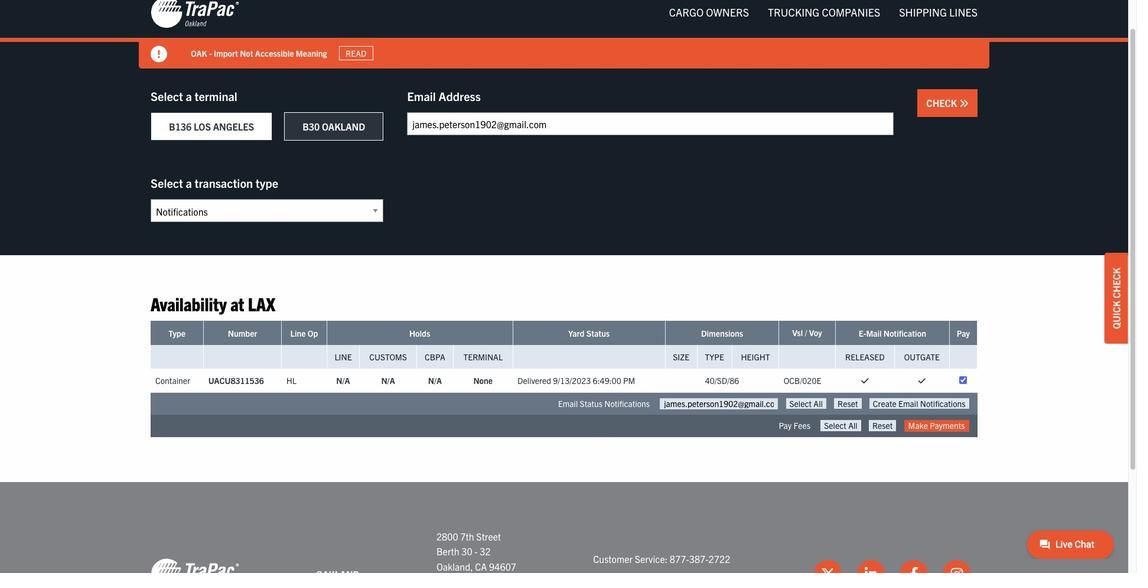 Task type: vqa. For each thing, say whether or not it's contained in the screenshot.
rightmost "-"
yes



Task type: describe. For each thing, give the bounding box(es) containing it.
/
[[805, 328, 807, 338]]

oakland,
[[437, 561, 473, 572]]

menu bar inside banner
[[660, 0, 987, 24]]

street
[[476, 530, 501, 542]]

cargo
[[669, 5, 704, 19]]

availability at lax
[[151, 292, 275, 315]]

check button
[[918, 89, 978, 117]]

Your Email email field
[[660, 398, 778, 410]]

shipping lines link
[[890, 0, 987, 24]]

read link
[[339, 46, 373, 60]]

outgate
[[904, 352, 940, 362]]

companies
[[822, 5, 880, 19]]

lines
[[949, 5, 978, 19]]

a for transaction
[[186, 175, 192, 190]]

email address
[[407, 89, 481, 103]]

notification
[[884, 328, 926, 339]]

ca
[[475, 561, 487, 572]]

pay fees
[[779, 420, 811, 431]]

payments
[[930, 420, 965, 431]]

2800
[[437, 530, 458, 542]]

2722
[[709, 553, 730, 565]]

1 oakland image from the top
[[151, 0, 239, 29]]

berth
[[437, 545, 459, 557]]

terminal
[[463, 352, 503, 362]]

select a transaction type
[[151, 175, 278, 190]]

quick check link
[[1105, 253, 1128, 344]]

email for email address
[[407, 89, 436, 103]]

2800 7th street berth 30 - 32 oakland, ca 94607
[[437, 530, 516, 572]]

e-mail notification
[[859, 328, 926, 339]]

yard
[[568, 328, 585, 339]]

owners
[[706, 5, 749, 19]]

status for email
[[580, 398, 603, 409]]

40/sd/86
[[705, 375, 739, 386]]

cargo owners link
[[660, 0, 759, 24]]

1 vertical spatial solid image
[[919, 377, 926, 385]]

trucking
[[768, 5, 820, 19]]

angeles
[[213, 121, 254, 132]]

quick
[[1111, 301, 1122, 329]]

released
[[845, 352, 885, 362]]

32
[[480, 545, 491, 557]]

e-
[[859, 328, 866, 339]]

status for yard
[[586, 328, 610, 339]]

oak
[[191, 48, 207, 58]]

container
[[155, 375, 190, 386]]

hl
[[286, 375, 297, 386]]

pay for pay
[[957, 328, 970, 339]]

op
[[308, 328, 318, 339]]

vsl
[[792, 328, 803, 338]]

- inside banner
[[209, 48, 212, 58]]

size
[[673, 352, 690, 362]]

trucking companies link
[[759, 0, 890, 24]]

address
[[439, 89, 481, 103]]

oakland
[[322, 121, 365, 132]]

b136
[[169, 121, 192, 132]]

notifications
[[605, 398, 650, 409]]

quick check
[[1111, 268, 1122, 329]]

- inside 2800 7th street berth 30 - 32 oakland, ca 94607
[[475, 545, 478, 557]]

los
[[194, 121, 211, 132]]

line op
[[290, 328, 318, 339]]

accessible
[[255, 48, 294, 58]]

service:
[[635, 553, 668, 565]]

9/13/2023
[[553, 375, 591, 386]]

transaction
[[195, 175, 253, 190]]

select for select a transaction type
[[151, 175, 183, 190]]

none
[[473, 375, 493, 386]]

dimensions
[[701, 328, 743, 339]]

customer
[[593, 553, 633, 565]]

at
[[231, 292, 244, 315]]

customs
[[369, 352, 407, 362]]

6:49:00
[[593, 375, 621, 386]]

shipping
[[899, 5, 947, 19]]

footer containing 2800 7th street
[[0, 482, 1128, 573]]

oakland image inside footer
[[151, 558, 239, 573]]

line for line
[[335, 352, 352, 362]]

select for select a terminal
[[151, 89, 183, 103]]

import
[[214, 48, 238, 58]]

877-
[[670, 553, 689, 565]]



Task type: locate. For each thing, give the bounding box(es) containing it.
email left address
[[407, 89, 436, 103]]

make
[[908, 420, 928, 431]]

email down 9/13/2023
[[558, 398, 578, 409]]

menu bar containing cargo owners
[[660, 0, 987, 24]]

2 select from the top
[[151, 175, 183, 190]]

1 vertical spatial type
[[705, 352, 724, 362]]

0 vertical spatial type
[[168, 328, 186, 339]]

None checkbox
[[960, 377, 967, 384]]

line left op
[[290, 328, 306, 339]]

ocb/020e
[[784, 375, 821, 386]]

pay
[[957, 328, 970, 339], [779, 420, 792, 431]]

1 horizontal spatial n/a
[[381, 375, 395, 386]]

yard status
[[568, 328, 610, 339]]

1 vertical spatial oakland image
[[151, 558, 239, 573]]

7th
[[460, 530, 474, 542]]

2 n/a from the left
[[381, 375, 395, 386]]

solid image
[[959, 99, 969, 108], [862, 377, 869, 385]]

1 horizontal spatial solid image
[[959, 99, 969, 108]]

cbpa
[[425, 352, 445, 362]]

oakland image
[[151, 0, 239, 29], [151, 558, 239, 573]]

387-
[[689, 553, 709, 565]]

check inside button
[[927, 97, 959, 109]]

pay left fees
[[779, 420, 792, 431]]

voy
[[809, 328, 822, 338]]

1 a from the top
[[186, 89, 192, 103]]

b136 los angeles
[[169, 121, 254, 132]]

status
[[586, 328, 610, 339], [580, 398, 603, 409]]

0 horizontal spatial solid image
[[151, 46, 167, 63]]

terminal
[[195, 89, 237, 103]]

-
[[209, 48, 212, 58], [475, 545, 478, 557]]

0 vertical spatial solid image
[[959, 99, 969, 108]]

Email Address email field
[[407, 112, 894, 135]]

0 vertical spatial status
[[586, 328, 610, 339]]

1 horizontal spatial line
[[335, 352, 352, 362]]

customer service: 877-387-2722
[[593, 553, 730, 565]]

0 vertical spatial select
[[151, 89, 183, 103]]

1 vertical spatial status
[[580, 398, 603, 409]]

select a terminal
[[151, 89, 237, 103]]

line
[[290, 328, 306, 339], [335, 352, 352, 362]]

n/a right "hl"
[[336, 375, 350, 386]]

1 horizontal spatial solid image
[[919, 377, 926, 385]]

0 horizontal spatial n/a
[[336, 375, 350, 386]]

1 vertical spatial check
[[1111, 268, 1122, 298]]

email status notifications
[[558, 398, 650, 409]]

height
[[741, 352, 770, 362]]

cargo owners
[[669, 5, 749, 19]]

a left terminal
[[186, 89, 192, 103]]

0 horizontal spatial solid image
[[862, 377, 869, 385]]

2 a from the top
[[186, 175, 192, 190]]

pay for pay fees
[[779, 420, 792, 431]]

0 vertical spatial pay
[[957, 328, 970, 339]]

pm
[[623, 375, 635, 386]]

1 horizontal spatial pay
[[957, 328, 970, 339]]

line left customs
[[335, 352, 352, 362]]

solid image left oak
[[151, 46, 167, 63]]

solid image inside check button
[[959, 99, 969, 108]]

1 vertical spatial a
[[186, 175, 192, 190]]

1 vertical spatial email
[[558, 398, 578, 409]]

0 horizontal spatial check
[[927, 97, 959, 109]]

1 horizontal spatial -
[[475, 545, 478, 557]]

0 vertical spatial oakland image
[[151, 0, 239, 29]]

solid image inside banner
[[151, 46, 167, 63]]

status right yard
[[586, 328, 610, 339]]

0 vertical spatial line
[[290, 328, 306, 339]]

select left transaction
[[151, 175, 183, 190]]

read
[[346, 48, 367, 58]]

number
[[228, 328, 257, 339]]

availability
[[151, 292, 227, 315]]

banner containing cargo owners
[[0, 0, 1137, 69]]

delivered 9/13/2023 6:49:00 pm
[[518, 375, 635, 386]]

not
[[240, 48, 253, 58]]

1 vertical spatial select
[[151, 175, 183, 190]]

type
[[256, 175, 278, 190]]

b30
[[303, 121, 320, 132]]

banner
[[0, 0, 1137, 69]]

2 horizontal spatial n/a
[[428, 375, 442, 386]]

type down the dimensions
[[705, 352, 724, 362]]

1 horizontal spatial type
[[705, 352, 724, 362]]

email
[[407, 89, 436, 103], [558, 398, 578, 409]]

mail
[[866, 328, 882, 339]]

1 vertical spatial -
[[475, 545, 478, 557]]

check inside "link"
[[1111, 268, 1122, 298]]

make payments
[[908, 420, 965, 431]]

type
[[168, 328, 186, 339], [705, 352, 724, 362]]

make payments link
[[904, 420, 969, 432]]

n/a down customs
[[381, 375, 395, 386]]

a for terminal
[[186, 89, 192, 103]]

0 vertical spatial solid image
[[151, 46, 167, 63]]

solid image
[[151, 46, 167, 63], [919, 377, 926, 385]]

footer
[[0, 482, 1128, 573]]

a
[[186, 89, 192, 103], [186, 175, 192, 190]]

0 vertical spatial check
[[927, 97, 959, 109]]

type down availability
[[168, 328, 186, 339]]

30
[[462, 545, 472, 557]]

0 horizontal spatial -
[[209, 48, 212, 58]]

menu bar
[[660, 0, 987, 24]]

delivered
[[518, 375, 551, 386]]

trucking companies
[[768, 5, 880, 19]]

email for email status notifications
[[558, 398, 578, 409]]

n/a down cbpa
[[428, 375, 442, 386]]

2 oakland image from the top
[[151, 558, 239, 573]]

- right oak
[[209, 48, 212, 58]]

pay right notification
[[957, 328, 970, 339]]

shipping lines
[[899, 5, 978, 19]]

line for line op
[[290, 328, 306, 339]]

1 vertical spatial pay
[[779, 420, 792, 431]]

0 horizontal spatial line
[[290, 328, 306, 339]]

0 vertical spatial email
[[407, 89, 436, 103]]

1 horizontal spatial email
[[558, 398, 578, 409]]

check
[[927, 97, 959, 109], [1111, 268, 1122, 298]]

lax
[[248, 292, 275, 315]]

0 horizontal spatial pay
[[779, 420, 792, 431]]

0 vertical spatial -
[[209, 48, 212, 58]]

status down the delivered 9/13/2023 6:49:00 pm
[[580, 398, 603, 409]]

1 horizontal spatial check
[[1111, 268, 1122, 298]]

select up b136
[[151, 89, 183, 103]]

a left transaction
[[186, 175, 192, 190]]

0 horizontal spatial email
[[407, 89, 436, 103]]

holds
[[409, 328, 430, 339]]

0 vertical spatial a
[[186, 89, 192, 103]]

select
[[151, 89, 183, 103], [151, 175, 183, 190]]

meaning
[[296, 48, 327, 58]]

solid image down outgate
[[919, 377, 926, 385]]

1 vertical spatial solid image
[[862, 377, 869, 385]]

n/a
[[336, 375, 350, 386], [381, 375, 395, 386], [428, 375, 442, 386]]

uacu8311536
[[208, 375, 264, 386]]

oak - import not accessible meaning
[[191, 48, 327, 58]]

1 n/a from the left
[[336, 375, 350, 386]]

fees
[[794, 420, 811, 431]]

1 select from the top
[[151, 89, 183, 103]]

1 vertical spatial line
[[335, 352, 352, 362]]

None button
[[786, 398, 826, 409], [834, 398, 862, 409], [870, 398, 969, 409], [821, 420, 861, 431], [869, 420, 896, 431], [786, 398, 826, 409], [834, 398, 862, 409], [870, 398, 969, 409], [821, 420, 861, 431], [869, 420, 896, 431]]

94607
[[489, 561, 516, 572]]

b30 oakland
[[303, 121, 365, 132]]

3 n/a from the left
[[428, 375, 442, 386]]

0 horizontal spatial type
[[168, 328, 186, 339]]

- right 30
[[475, 545, 478, 557]]

vsl / voy
[[792, 328, 822, 338]]



